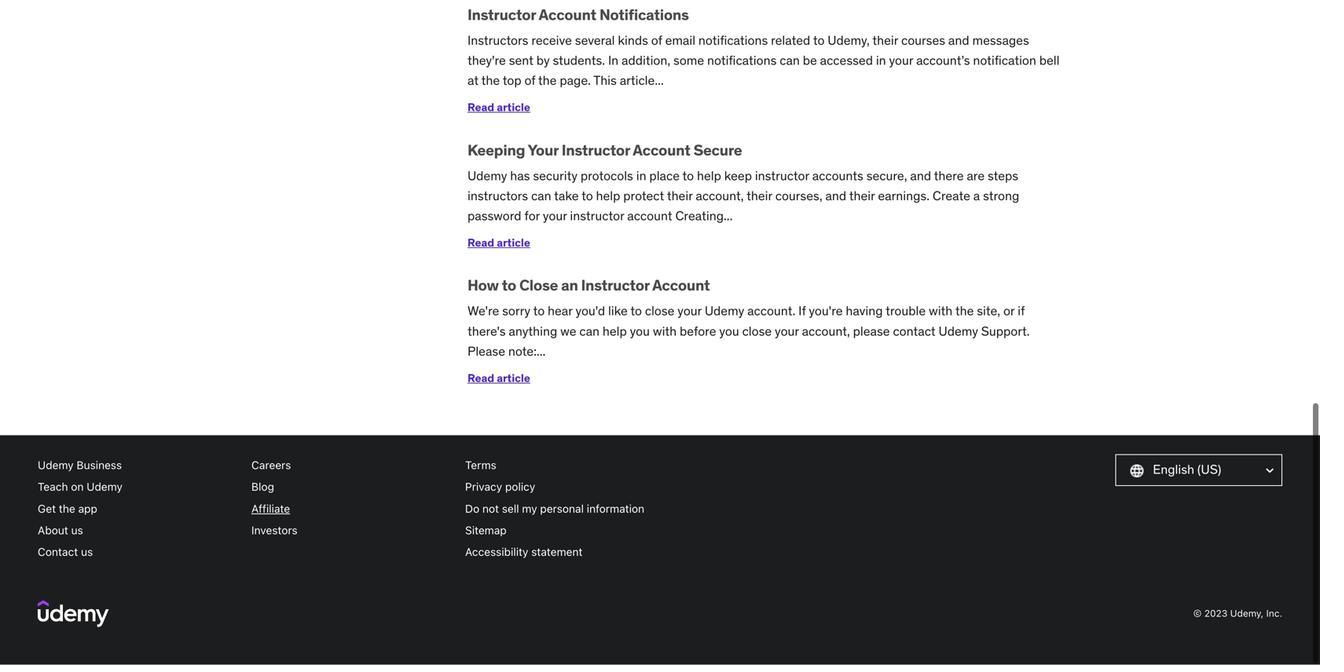 Task type: describe. For each thing, give the bounding box(es) containing it.
© 2023 udemy, inc.
[[1193, 609, 1282, 620]]

secure
[[693, 141, 742, 160]]

do
[[465, 503, 479, 516]]

the right get
[[59, 503, 75, 516]]

on
[[71, 481, 84, 494]]

teach
[[38, 481, 68, 494]]

instructor account notifications
[[468, 5, 689, 24]]

if
[[1018, 303, 1025, 320]]

0 vertical spatial of
[[651, 33, 662, 49]]

has
[[510, 168, 530, 184]]

sent
[[509, 53, 533, 69]]

the inside we're sorry to hear you'd like to close your udemy account. if you're having trouble with the site, or if there's anything we can help you with before you close your account, please contact udemy support. please note:...
[[955, 303, 974, 320]]

site,
[[977, 303, 1000, 320]]

can inside udemy has security protocols in place to help keep instructor accounts secure, and there are steps instructors can take to help protect their account, their courses, and their earnings. create a strong password for your instructor account creating...
[[531, 188, 551, 204]]

help inside we're sorry to hear you'd like to close your udemy account. if you're having trouble with the site, or if there's anything we can help you with before you close your account, please contact udemy support. please note:...
[[603, 324, 627, 340]]

place
[[649, 168, 680, 184]]

2 you from the left
[[719, 324, 739, 340]]

how to close an instructor account link
[[468, 276, 710, 295]]

careers
[[251, 459, 291, 472]]

hear
[[548, 303, 572, 320]]

udemy down 'business'
[[87, 481, 123, 494]]

us for contact us
[[81, 546, 93, 559]]

contact us
[[38, 546, 93, 559]]

accessibility statement
[[465, 546, 583, 559]]

to right take at the left top of page
[[581, 188, 593, 204]]

bell
[[1039, 53, 1060, 69]]

not
[[482, 503, 499, 516]]

about us
[[38, 524, 83, 537]]

instructor account notifications link
[[468, 5, 689, 24]]

1 vertical spatial account
[[633, 141, 690, 160]]

create
[[933, 188, 970, 204]]

the right at
[[481, 73, 500, 89]]

article for account
[[497, 236, 530, 250]]

investors
[[251, 524, 298, 537]]

udemy business link
[[38, 455, 239, 477]]

read for instructor account notifications
[[468, 101, 494, 115]]

courses,
[[775, 188, 822, 204]]

protect
[[623, 188, 664, 204]]

how to close an instructor account
[[468, 276, 710, 295]]

in inside udemy has security protocols in place to help keep instructor accounts secure, and there are steps instructors can take to help protect their account, their courses, and their earnings. create a strong password for your instructor account creating...
[[636, 168, 646, 184]]

email
[[665, 33, 695, 49]]

your up "before" on the right of the page
[[678, 303, 702, 320]]

1 you from the left
[[630, 324, 650, 340]]

keep
[[724, 168, 752, 184]]

udemy, inside instructors receive several kinds of email notifications related to udemy, their courses and messages they're sent by students. in addition, some notifications can be accessed in your account's notification bell at the top of the page. this article...
[[828, 33, 870, 49]]

instructors
[[468, 33, 528, 49]]

read article for keeping
[[468, 236, 530, 250]]

sell
[[502, 503, 519, 516]]

1 vertical spatial instructor
[[562, 141, 630, 160]]

your inside udemy has security protocols in place to help keep instructor accounts secure, and there are steps instructors can take to help protect their account, their courses, and their earnings. create a strong password for your instructor account creating...
[[543, 208, 567, 224]]

teach on udemy
[[38, 481, 123, 494]]

terms
[[465, 459, 496, 472]]

my
[[522, 503, 537, 516]]

account's
[[916, 53, 970, 69]]

personal
[[540, 503, 584, 516]]

0 vertical spatial account
[[539, 5, 596, 24]]

udemy up teach
[[38, 459, 74, 472]]

1 vertical spatial with
[[653, 324, 677, 340]]

by
[[536, 53, 550, 69]]

investors link
[[251, 520, 453, 542]]

this
[[593, 73, 617, 89]]

read article for how
[[468, 372, 530, 386]]

and for instructor account notifications
[[948, 33, 969, 49]]

2023
[[1204, 609, 1228, 620]]

we
[[560, 324, 576, 340]]

udemy image
[[38, 601, 109, 628]]

to right how
[[502, 276, 516, 295]]

privacy policy link
[[465, 477, 666, 498]]

terms link
[[465, 455, 666, 477]]

there
[[934, 168, 964, 184]]

1 vertical spatial notifications
[[707, 53, 777, 69]]

udemy up "before" on the right of the page
[[705, 303, 744, 320]]

account.
[[747, 303, 795, 320]]

sorry
[[502, 303, 530, 320]]

english
[[1153, 462, 1194, 478]]

note:...
[[508, 344, 546, 360]]

account, inside udemy has security protocols in place to help keep instructor accounts secure, and there are steps instructors can take to help protect their account, their courses, and their earnings. create a strong password for your instructor account creating...
[[696, 188, 744, 204]]

to inside instructors receive several kinds of email notifications related to udemy, their courses and messages they're sent by students. in addition, some notifications can be accessed in your account's notification bell at the top of the page. this article...
[[813, 33, 825, 49]]

be
[[803, 53, 817, 69]]

account
[[627, 208, 672, 224]]

their inside instructors receive several kinds of email notifications related to udemy, their courses and messages they're sent by students. in addition, some notifications can be accessed in your account's notification bell at the top of the page. this article...
[[872, 33, 898, 49]]

information
[[587, 503, 644, 516]]

or
[[1003, 303, 1015, 320]]

blog link
[[251, 477, 453, 498]]

notifications
[[599, 5, 689, 24]]

2 vertical spatial instructor
[[581, 276, 649, 295]]

contact us link
[[38, 542, 239, 563]]

policy
[[505, 481, 535, 494]]

kinds
[[618, 33, 648, 49]]

1 vertical spatial help
[[596, 188, 620, 204]]

their down "keep"
[[747, 188, 772, 204]]

read article link for instructor
[[468, 101, 530, 115]]

before
[[680, 324, 716, 340]]

1 horizontal spatial with
[[929, 303, 953, 320]]

0 vertical spatial instructor
[[755, 168, 809, 184]]

close
[[519, 276, 558, 295]]

strong
[[983, 188, 1019, 204]]

please
[[468, 344, 505, 360]]

their down the place
[[667, 188, 693, 204]]

read article link for how
[[468, 372, 530, 386]]

udemy business
[[38, 459, 122, 472]]

like
[[608, 303, 628, 320]]

read article for instructor
[[468, 101, 530, 115]]

about
[[38, 524, 68, 537]]



Task type: vqa. For each thing, say whether or not it's contained in the screenshot.
the top platform.
no



Task type: locate. For each thing, give the bounding box(es) containing it.
careers link
[[251, 455, 453, 477]]

instructors receive several kinds of email notifications related to udemy, their courses and messages they're sent by students. in addition, some notifications can be accessed in your account's notification bell at the top of the page. this article...
[[468, 33, 1060, 89]]

of
[[651, 33, 662, 49], [524, 73, 535, 89]]

teach on udemy link
[[38, 477, 239, 498]]

keeping your instructor account secure
[[468, 141, 742, 160]]

and up earnings.
[[910, 168, 931, 184]]

0 horizontal spatial udemy,
[[828, 33, 870, 49]]

read article down password at top
[[468, 236, 530, 250]]

instructor down take at the left top of page
[[570, 208, 624, 224]]

1 horizontal spatial you
[[719, 324, 739, 340]]

creating...
[[675, 208, 733, 224]]

how
[[468, 276, 499, 295]]

us right contact
[[81, 546, 93, 559]]

their left courses
[[872, 33, 898, 49]]

read down password at top
[[468, 236, 494, 250]]

1 vertical spatial and
[[910, 168, 931, 184]]

addition,
[[622, 53, 670, 69]]

privacy policy
[[465, 481, 535, 494]]

an
[[561, 276, 578, 295]]

2 vertical spatial and
[[825, 188, 846, 204]]

please
[[853, 324, 890, 340]]

of up addition,
[[651, 33, 662, 49]]

in inside instructors receive several kinds of email notifications related to udemy, their courses and messages they're sent by students. in addition, some notifications can be accessed in your account's notification bell at the top of the page. this article...
[[876, 53, 886, 69]]

students.
[[553, 53, 605, 69]]

help
[[697, 168, 721, 184], [596, 188, 620, 204], [603, 324, 627, 340]]

2 vertical spatial read
[[468, 372, 494, 386]]

0 vertical spatial read article link
[[468, 101, 530, 115]]

3 read from the top
[[468, 372, 494, 386]]

can down related
[[780, 53, 800, 69]]

1 read article link from the top
[[468, 101, 530, 115]]

get the app
[[38, 503, 97, 516]]

1 horizontal spatial account,
[[802, 324, 850, 340]]

your
[[528, 141, 558, 160]]

udemy inside udemy has security protocols in place to help keep instructor accounts secure, and there are steps instructors can take to help protect their account, their courses, and their earnings. create a strong password for your instructor account creating...
[[468, 168, 507, 184]]

close right like
[[645, 303, 674, 320]]

if
[[798, 303, 806, 320]]

read article link for keeping
[[468, 236, 530, 250]]

1 horizontal spatial can
[[579, 324, 600, 340]]

2 vertical spatial help
[[603, 324, 627, 340]]

we're sorry to hear you'd like to close your udemy account. if you're having trouble with the site, or if there's anything we can help you with before you close your account, please contact udemy support. please note:...
[[468, 303, 1033, 360]]

us inside 'link'
[[71, 524, 83, 537]]

business
[[77, 459, 122, 472]]

1 vertical spatial read article
[[468, 236, 530, 250]]

instructors
[[468, 188, 528, 204]]

accounts
[[812, 168, 863, 184]]

instructor up like
[[581, 276, 649, 295]]

udemy has security protocols in place to help keep instructor accounts secure, and there are steps instructors can take to help protect their account, their courses, and their earnings. create a strong password for your instructor account creating...
[[468, 168, 1019, 224]]

0 vertical spatial us
[[71, 524, 83, 537]]

notifications up some
[[698, 33, 768, 49]]

can inside instructors receive several kinds of email notifications related to udemy, their courses and messages they're sent by students. in addition, some notifications can be accessed in your account's notification bell at the top of the page. this article...
[[780, 53, 800, 69]]

accessibility
[[465, 546, 528, 559]]

receive
[[531, 33, 572, 49]]

udemy down 'site,'
[[939, 324, 978, 340]]

help down like
[[603, 324, 627, 340]]

secure,
[[866, 168, 907, 184]]

your inside instructors receive several kinds of email notifications related to udemy, their courses and messages they're sent by students. in addition, some notifications can be accessed in your account's notification bell at the top of the page. this article...
[[889, 53, 913, 69]]

close
[[645, 303, 674, 320], [742, 324, 772, 340]]

can down you'd
[[579, 324, 600, 340]]

2 vertical spatial can
[[579, 324, 600, 340]]

there's
[[468, 324, 506, 340]]

article for an
[[497, 372, 530, 386]]

in right accessed
[[876, 53, 886, 69]]

0 vertical spatial account,
[[696, 188, 744, 204]]

page.
[[560, 73, 591, 89]]

trouble
[[886, 303, 926, 320]]

1 vertical spatial udemy,
[[1230, 609, 1264, 620]]

at
[[468, 73, 479, 89]]

us
[[71, 524, 83, 537], [81, 546, 93, 559]]

can up for
[[531, 188, 551, 204]]

read article link down please
[[468, 372, 530, 386]]

can
[[780, 53, 800, 69], [531, 188, 551, 204], [579, 324, 600, 340]]

0 vertical spatial notifications
[[698, 33, 768, 49]]

you
[[630, 324, 650, 340], [719, 324, 739, 340]]

0 horizontal spatial instructor
[[570, 208, 624, 224]]

your down courses
[[889, 53, 913, 69]]

english (us) link
[[1115, 455, 1282, 487]]

3 article from the top
[[497, 372, 530, 386]]

having
[[846, 303, 883, 320]]

article
[[497, 101, 530, 115], [497, 236, 530, 250], [497, 372, 530, 386]]

0 vertical spatial help
[[697, 168, 721, 184]]

you left "before" on the right of the page
[[630, 324, 650, 340]]

udemy up instructors
[[468, 168, 507, 184]]

instructor up instructors
[[468, 5, 536, 24]]

help down "protocols"
[[596, 188, 620, 204]]

0 horizontal spatial you
[[630, 324, 650, 340]]

contact
[[38, 546, 78, 559]]

2 read article link from the top
[[468, 236, 530, 250]]

to right like
[[630, 303, 642, 320]]

2 read from the top
[[468, 236, 494, 250]]

blog
[[251, 481, 274, 494]]

earnings.
[[878, 188, 930, 204]]

0 horizontal spatial and
[[825, 188, 846, 204]]

are
[[967, 168, 985, 184]]

read article link down password at top
[[468, 236, 530, 250]]

and down accounts
[[825, 188, 846, 204]]

account, down you're
[[802, 324, 850, 340]]

your
[[889, 53, 913, 69], [543, 208, 567, 224], [678, 303, 702, 320], [775, 324, 799, 340]]

steps
[[988, 168, 1018, 184]]

0 vertical spatial close
[[645, 303, 674, 320]]

affiliate link
[[251, 498, 453, 520]]

1 horizontal spatial instructor
[[755, 168, 809, 184]]

account up the place
[[633, 141, 690, 160]]

1 vertical spatial read article link
[[468, 236, 530, 250]]

with left "before" on the right of the page
[[653, 324, 677, 340]]

contact
[[893, 324, 936, 340]]

account, up creating... at the right of page
[[696, 188, 744, 204]]

to up "be"
[[813, 33, 825, 49]]

read down please
[[468, 372, 494, 386]]

your right for
[[543, 208, 567, 224]]

affiliate
[[251, 503, 290, 516]]

with up "contact"
[[929, 303, 953, 320]]

and for keeping your instructor account secure
[[910, 168, 931, 184]]

read for keeping your instructor account secure
[[468, 236, 494, 250]]

a
[[973, 188, 980, 204]]

3 read article from the top
[[468, 372, 530, 386]]

accessed
[[820, 53, 873, 69]]

the left 'site,'
[[955, 303, 974, 320]]

read article
[[468, 101, 530, 115], [468, 236, 530, 250], [468, 372, 530, 386]]

1 vertical spatial account,
[[802, 324, 850, 340]]

1 vertical spatial us
[[81, 546, 93, 559]]

take
[[554, 188, 579, 204]]

help down the secure
[[697, 168, 721, 184]]

0 vertical spatial in
[[876, 53, 886, 69]]

read article down please
[[468, 372, 530, 386]]

instructor
[[755, 168, 809, 184], [570, 208, 624, 224]]

1 horizontal spatial of
[[651, 33, 662, 49]]

your down if on the right of the page
[[775, 324, 799, 340]]

1 horizontal spatial udemy,
[[1230, 609, 1264, 620]]

get the app link
[[38, 498, 239, 520]]

2 vertical spatial read article
[[468, 372, 530, 386]]

can inside we're sorry to hear you'd like to close your udemy account. if you're having trouble with the site, or if there's anything we can help you with before you close your account, please contact udemy support. please note:...
[[579, 324, 600, 340]]

app
[[78, 503, 97, 516]]

1 vertical spatial close
[[742, 324, 772, 340]]

article down for
[[497, 236, 530, 250]]

1 read from the top
[[468, 101, 494, 115]]

sitemap link
[[465, 520, 666, 542]]

1 horizontal spatial close
[[742, 324, 772, 340]]

2 vertical spatial account
[[652, 276, 710, 295]]

instructor up courses,
[[755, 168, 809, 184]]

notification
[[973, 53, 1036, 69]]

read article link down top
[[468, 101, 530, 115]]

udemy,
[[828, 33, 870, 49], [1230, 609, 1264, 620]]

0 horizontal spatial of
[[524, 73, 535, 89]]

accessibility statement link
[[465, 542, 666, 563]]

to right the place
[[682, 168, 694, 184]]

1 horizontal spatial in
[[876, 53, 886, 69]]

us down get the app
[[71, 524, 83, 537]]

of right top
[[524, 73, 535, 89]]

you right "before" on the right of the page
[[719, 324, 739, 340]]

account up receive
[[539, 5, 596, 24]]

account
[[539, 5, 596, 24], [633, 141, 690, 160], [652, 276, 710, 295]]

courses
[[901, 33, 945, 49]]

close down account.
[[742, 324, 772, 340]]

do not sell my personal information
[[465, 503, 644, 516]]

read for how to close an instructor account
[[468, 372, 494, 386]]

messages
[[972, 33, 1029, 49]]

0 horizontal spatial with
[[653, 324, 677, 340]]

2 vertical spatial read article link
[[468, 372, 530, 386]]

english (us)
[[1153, 462, 1221, 478]]

in
[[876, 53, 886, 69], [636, 168, 646, 184]]

privacy
[[465, 481, 502, 494]]

the
[[481, 73, 500, 89], [538, 73, 557, 89], [955, 303, 974, 320], [59, 503, 75, 516]]

their down accounts
[[849, 188, 875, 204]]

1 vertical spatial in
[[636, 168, 646, 184]]

2 horizontal spatial can
[[780, 53, 800, 69]]

2 vertical spatial article
[[497, 372, 530, 386]]

article down note:...
[[497, 372, 530, 386]]

to up anything
[[533, 303, 545, 320]]

2 article from the top
[[497, 236, 530, 250]]

you'd
[[575, 303, 605, 320]]

for
[[524, 208, 540, 224]]

2 horizontal spatial and
[[948, 33, 969, 49]]

0 vertical spatial read
[[468, 101, 494, 115]]

0 horizontal spatial close
[[645, 303, 674, 320]]

0 vertical spatial article
[[497, 101, 530, 115]]

udemy, up accessed
[[828, 33, 870, 49]]

password
[[468, 208, 521, 224]]

and inside instructors receive several kinds of email notifications related to udemy, their courses and messages they're sent by students. in addition, some notifications can be accessed in your account's notification bell at the top of the page. this article...
[[948, 33, 969, 49]]

©
[[1193, 609, 1202, 620]]

you're
[[809, 303, 843, 320]]

0 vertical spatial and
[[948, 33, 969, 49]]

0 vertical spatial udemy,
[[828, 33, 870, 49]]

instructor up "protocols"
[[562, 141, 630, 160]]

0 horizontal spatial account,
[[696, 188, 744, 204]]

protocols
[[581, 168, 633, 184]]

the down by
[[538, 73, 557, 89]]

0 horizontal spatial in
[[636, 168, 646, 184]]

1 vertical spatial of
[[524, 73, 535, 89]]

0 vertical spatial instructor
[[468, 5, 536, 24]]

0 vertical spatial can
[[780, 53, 800, 69]]

0 horizontal spatial can
[[531, 188, 551, 204]]

to
[[813, 33, 825, 49], [682, 168, 694, 184], [581, 188, 593, 204], [502, 276, 516, 295], [533, 303, 545, 320], [630, 303, 642, 320]]

read article down top
[[468, 101, 530, 115]]

read down at
[[468, 101, 494, 115]]

(us)
[[1197, 462, 1221, 478]]

udemy, left inc.
[[1230, 609, 1264, 620]]

keeping your instructor account secure link
[[468, 141, 742, 160]]

us for about us
[[71, 524, 83, 537]]

notifications down related
[[707, 53, 777, 69]]

1 article from the top
[[497, 101, 530, 115]]

do not sell my personal information link
[[465, 498, 666, 520]]

related
[[771, 33, 810, 49]]

0 vertical spatial with
[[929, 303, 953, 320]]

account, inside we're sorry to hear you'd like to close your udemy account. if you're having trouble with the site, or if there's anything we can help you with before you close your account, please contact udemy support. please note:...
[[802, 324, 850, 340]]

1 read article from the top
[[468, 101, 530, 115]]

in
[[608, 53, 618, 69]]

in up protect
[[636, 168, 646, 184]]

0 vertical spatial read article
[[468, 101, 530, 115]]

instructor
[[468, 5, 536, 24], [562, 141, 630, 160], [581, 276, 649, 295]]

3 read article link from the top
[[468, 372, 530, 386]]

2 read article from the top
[[468, 236, 530, 250]]

and up account's
[[948, 33, 969, 49]]

1 horizontal spatial and
[[910, 168, 931, 184]]

1 vertical spatial read
[[468, 236, 494, 250]]

1 vertical spatial article
[[497, 236, 530, 250]]

article down top
[[497, 101, 530, 115]]

1 vertical spatial instructor
[[570, 208, 624, 224]]

some
[[673, 53, 704, 69]]

1 vertical spatial can
[[531, 188, 551, 204]]

read
[[468, 101, 494, 115], [468, 236, 494, 250], [468, 372, 494, 386]]

account up "before" on the right of the page
[[652, 276, 710, 295]]



